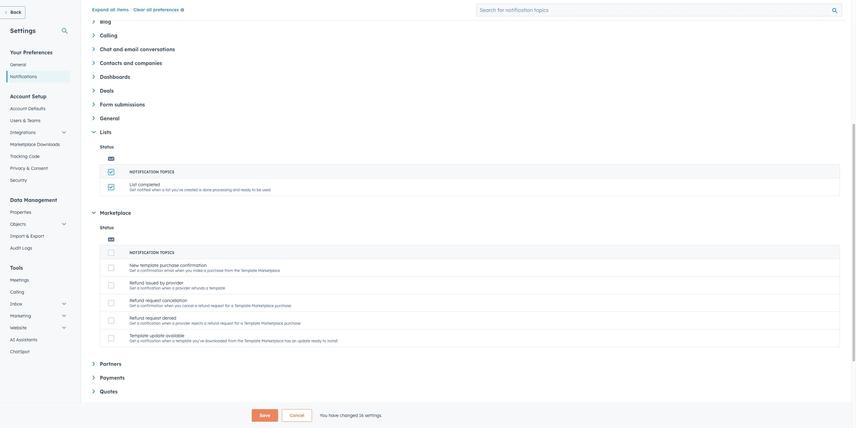 Task type: describe. For each thing, give the bounding box(es) containing it.
notified
[[137, 188, 151, 192]]

for inside refund request cancellation get a confirmation when you cancel a refund request for a template marketplace purchase
[[225, 303, 230, 308]]

chat
[[100, 46, 112, 52]]

16
[[359, 413, 364, 418]]

refund inside refund request denied get a notification when a provider rejects a refund request for a template marketplace purchase
[[208, 321, 219, 326]]

an
[[292, 339, 297, 343]]

properties
[[10, 210, 31, 215]]

caret image for contacts and companies
[[93, 61, 95, 65]]

you
[[320, 413, 328, 418]]

get inside list completed get notified when a list you've created is done processing and ready to be used
[[130, 188, 136, 192]]

ready inside 'template update available get a notification when a template you've downloaded from the template marketplace has an update ready to install'
[[312, 339, 322, 343]]

purchase inside refund request denied get a notification when a provider rejects a refund request for a template marketplace purchase
[[285, 321, 301, 326]]

assistants
[[16, 337, 37, 343]]

meetings
[[10, 277, 29, 283]]

account for account defaults
[[10, 106, 27, 112]]

account setup element
[[6, 93, 70, 186]]

template inside refund request denied get a notification when a provider rejects a refund request for a template marketplace purchase
[[244, 321, 260, 326]]

tools element
[[6, 265, 70, 358]]

website button
[[6, 322, 70, 334]]

list
[[130, 182, 137, 188]]

data management
[[10, 197, 57, 203]]

when inside 'template update available get a notification when a template you've downloaded from the template marketplace has an update ready to install'
[[162, 339, 171, 343]]

by
[[160, 280, 165, 286]]

notification for request
[[140, 321, 161, 326]]

expand
[[92, 7, 109, 13]]

get inside 'template update available get a notification when a template you've downloaded from the template marketplace has an update ready to install'
[[130, 339, 136, 343]]

done
[[203, 188, 212, 192]]

settings
[[10, 27, 36, 35]]

contacts
[[100, 60, 122, 66]]

for inside refund request denied get a notification when a provider rejects a refund request for a template marketplace purchase
[[235, 321, 240, 326]]

rejects
[[192, 321, 203, 326]]

1 horizontal spatial update
[[298, 339, 310, 343]]

you've inside list completed get notified when a list you've created is done processing and ready to be used
[[172, 188, 183, 192]]

objects button
[[6, 218, 70, 230]]

0 vertical spatial email
[[124, 46, 138, 52]]

template inside new template purchase confirmation get a confirmation email when you make a purchase from the template marketplace
[[241, 268, 257, 273]]

& for teams
[[23, 118, 26, 123]]

caret image for payments
[[93, 376, 95, 380]]

import
[[10, 233, 25, 239]]

topics for marketplace
[[160, 250, 174, 255]]

inbox button
[[6, 298, 70, 310]]

items
[[117, 7, 129, 13]]

from inside new template purchase confirmation get a confirmation email when you make a purchase from the template marketplace
[[225, 268, 233, 273]]

general button
[[93, 115, 841, 122]]

refund for refund issued by provider
[[130, 280, 144, 286]]

quotes
[[100, 389, 118, 395]]

request left denied
[[146, 315, 161, 321]]

marketplace inside refund request denied get a notification when a provider rejects a refund request for a template marketplace purchase
[[261, 321, 283, 326]]

you have changed 16 settings.
[[320, 413, 383, 418]]

integrations button
[[6, 127, 70, 139]]

caret image for partners
[[93, 362, 95, 366]]

and inside list completed get notified when a list you've created is done processing and ready to be used
[[233, 188, 240, 192]]

partners button
[[93, 361, 841, 367]]

notification for lists
[[130, 170, 159, 174]]

payments
[[100, 375, 125, 381]]

cancel button
[[282, 409, 312, 422]]

template inside refund request cancellation get a confirmation when you cancel a refund request for a template marketplace purchase
[[235, 303, 251, 308]]

form submissions button
[[93, 101, 841, 108]]

data management element
[[6, 197, 70, 254]]

lists button
[[92, 129, 841, 135]]

ai assistants link
[[6, 334, 70, 346]]

deals button
[[93, 88, 841, 94]]

settings.
[[365, 413, 383, 418]]

deals
[[100, 88, 114, 94]]

downloaded
[[205, 339, 227, 343]]

form submissions
[[100, 101, 145, 108]]

lists
[[100, 129, 111, 135]]

audit logs
[[10, 245, 32, 251]]

denied
[[162, 315, 176, 321]]

audit logs link
[[6, 242, 70, 254]]

tracking code
[[10, 154, 40, 159]]

preferences
[[23, 49, 53, 56]]

your preferences
[[10, 49, 53, 56]]

changed
[[340, 413, 358, 418]]

your preferences element
[[6, 49, 70, 83]]

created
[[184, 188, 198, 192]]

ai
[[10, 337, 15, 343]]

users & teams
[[10, 118, 41, 123]]

dashboards
[[100, 74, 130, 80]]

caret image for blog
[[93, 19, 95, 24]]

notifications link
[[6, 71, 70, 83]]

security for security
[[10, 177, 27, 183]]

chat and email conversations
[[100, 46, 175, 52]]

integrations
[[10, 130, 36, 135]]

template update available get a notification when a template you've downloaded from the template marketplace has an update ready to install
[[130, 333, 338, 343]]

you inside new template purchase confirmation get a confirmation email when you make a purchase from the template marketplace
[[186, 268, 192, 273]]

refund for refund request denied
[[130, 315, 144, 321]]

marketing
[[10, 313, 31, 319]]

confirmation up issued
[[140, 268, 163, 273]]

setup
[[32, 93, 46, 100]]

Search for notification topics search field
[[477, 4, 843, 16]]

new
[[130, 263, 139, 268]]

marketplace downloads link
[[6, 139, 70, 150]]

ready inside list completed get notified when a list you've created is done processing and ready to be used
[[241, 188, 251, 192]]

calling inside tools element
[[10, 289, 24, 295]]

confirmation inside refund request cancellation get a confirmation when you cancel a refund request for a template marketplace purchase
[[140, 303, 163, 308]]

& for consent
[[26, 166, 30, 171]]

caret image for deals
[[93, 89, 95, 93]]

caret image for marketplace
[[92, 212, 96, 214]]

back
[[10, 9, 21, 15]]

caret image for quotes
[[93, 390, 95, 394]]

tracking code link
[[6, 150, 70, 162]]

back link
[[0, 6, 25, 19]]

security center
[[100, 402, 139, 409]]

account for account setup
[[10, 93, 30, 100]]

provider right by
[[166, 280, 183, 286]]

refund inside refund request cancellation get a confirmation when you cancel a refund request for a template marketplace purchase
[[198, 303, 210, 308]]

when inside refund request cancellation get a confirmation when you cancel a refund request for a template marketplace purchase
[[164, 303, 174, 308]]

partners
[[100, 361, 121, 367]]

export
[[30, 233, 44, 239]]

your
[[10, 49, 22, 56]]

available
[[166, 333, 184, 339]]

privacy
[[10, 166, 25, 171]]

get inside new template purchase confirmation get a confirmation email when you make a purchase from the template marketplace
[[130, 268, 136, 273]]

a inside list completed get notified when a list you've created is done processing and ready to be used
[[162, 188, 165, 192]]

get inside refund request denied get a notification when a provider rejects a refund request for a template marketplace purchase
[[130, 321, 136, 326]]

clear all preferences button
[[134, 7, 187, 14]]

logs
[[22, 245, 32, 251]]

marketplace inside account setup element
[[10, 142, 36, 147]]

template inside new template purchase confirmation get a confirmation email when you make a purchase from the template marketplace
[[140, 263, 159, 268]]

marketplace inside 'template update available get a notification when a template you've downloaded from the template marketplace has an update ready to install'
[[262, 339, 284, 343]]

refund request denied get a notification when a provider rejects a refund request for a template marketplace purchase
[[130, 315, 301, 326]]

make
[[193, 268, 203, 273]]

caret image for general
[[93, 116, 95, 120]]

the inside new template purchase confirmation get a confirmation email when you make a purchase from the template marketplace
[[234, 268, 240, 273]]

data
[[10, 197, 22, 203]]

management
[[24, 197, 57, 203]]



Task type: vqa. For each thing, say whether or not it's contained in the screenshot.
8th 0 from the bottom of the page
no



Task type: locate. For each thing, give the bounding box(es) containing it.
1 notification from the top
[[140, 286, 161, 291]]

email up by
[[164, 268, 174, 273]]

you
[[186, 268, 192, 273], [175, 303, 181, 308]]

security inside account setup element
[[10, 177, 27, 183]]

you left make
[[186, 268, 192, 273]]

1 refund from the top
[[130, 280, 144, 286]]

notification topics up new
[[130, 250, 174, 255]]

0 horizontal spatial all
[[110, 7, 115, 13]]

general inside general 'link'
[[10, 62, 26, 68]]

notification topics
[[130, 170, 174, 174], [130, 250, 174, 255]]

caret image inside chat and email conversations dropdown button
[[93, 47, 95, 51]]

request up refund request denied get a notification when a provider rejects a refund request for a template marketplace purchase
[[211, 303, 224, 308]]

get inside refund issued by provider get a notification when a provider refunds a template
[[130, 286, 136, 291]]

& for export
[[26, 233, 29, 239]]

1 horizontal spatial general
[[100, 115, 120, 122]]

the inside 'template update available get a notification when a template you've downloaded from the template marketplace has an update ready to install'
[[238, 339, 243, 343]]

has
[[285, 339, 291, 343]]

1 vertical spatial security
[[100, 402, 121, 409]]

caret image inside dashboards dropdown button
[[93, 75, 95, 79]]

2 horizontal spatial template
[[209, 286, 225, 291]]

1 vertical spatial you
[[175, 303, 181, 308]]

0 vertical spatial security
[[10, 177, 27, 183]]

when inside list completed get notified when a list you've created is done processing and ready to be used
[[152, 188, 161, 192]]

notification
[[140, 286, 161, 291], [140, 321, 161, 326], [140, 339, 161, 343]]

1 horizontal spatial you've
[[193, 339, 204, 343]]

0 horizontal spatial security
[[10, 177, 27, 183]]

5 get from the top
[[130, 321, 136, 326]]

general down form
[[100, 115, 120, 122]]

0 vertical spatial refund
[[130, 280, 144, 286]]

and
[[113, 46, 123, 52], [124, 60, 133, 66], [233, 188, 240, 192]]

1 vertical spatial ready
[[312, 339, 322, 343]]

calling link
[[6, 286, 70, 298]]

2 get from the top
[[130, 268, 136, 273]]

notification up completed
[[130, 170, 159, 174]]

calling
[[100, 32, 118, 39], [10, 289, 24, 295]]

0 vertical spatial the
[[234, 268, 240, 273]]

0 vertical spatial to
[[252, 188, 256, 192]]

when up denied
[[164, 303, 174, 308]]

0 horizontal spatial ready
[[241, 188, 251, 192]]

2 notification from the top
[[140, 321, 161, 326]]

notification topics for lists
[[130, 170, 174, 174]]

caret image inside partners dropdown button
[[93, 362, 95, 366]]

0 vertical spatial status
[[100, 144, 114, 150]]

calling button
[[93, 32, 841, 39]]

caret image for dashboards
[[93, 75, 95, 79]]

0 vertical spatial topics
[[160, 170, 174, 174]]

1 vertical spatial notification
[[130, 250, 159, 255]]

refund right cancel
[[198, 303, 210, 308]]

caret image inside general dropdown button
[[93, 116, 95, 120]]

refund inside refund request cancellation get a confirmation when you cancel a refund request for a template marketplace purchase
[[130, 298, 144, 303]]

have
[[329, 413, 339, 418]]

refund
[[130, 280, 144, 286], [130, 298, 144, 303], [130, 315, 144, 321]]

caret image inside marketplace dropdown button
[[92, 212, 96, 214]]

template
[[140, 263, 159, 268], [209, 286, 225, 291], [176, 339, 192, 343]]

2 account from the top
[[10, 106, 27, 112]]

to left install
[[323, 339, 326, 343]]

0 vertical spatial notification topics
[[130, 170, 174, 174]]

caret image inside deals dropdown button
[[93, 89, 95, 93]]

1 account from the top
[[10, 93, 30, 100]]

notification for update
[[140, 339, 161, 343]]

account setup
[[10, 93, 46, 100]]

import & export
[[10, 233, 44, 239]]

all left items
[[110, 7, 115, 13]]

caret image inside payments "dropdown button"
[[93, 376, 95, 380]]

1 all from the left
[[110, 7, 115, 13]]

status for marketplace
[[100, 225, 114, 231]]

security down privacy on the left of the page
[[10, 177, 27, 183]]

2 vertical spatial refund
[[130, 315, 144, 321]]

1 topics from the top
[[160, 170, 174, 174]]

properties link
[[6, 206, 70, 218]]

defaults
[[28, 106, 46, 112]]

3 refund from the top
[[130, 315, 144, 321]]

2 vertical spatial and
[[233, 188, 240, 192]]

you've right the list
[[172, 188, 183, 192]]

refund right rejects
[[208, 321, 219, 326]]

2 vertical spatial notification
[[140, 339, 161, 343]]

marketplace button
[[92, 210, 841, 216]]

topics up by
[[160, 250, 174, 255]]

refund inside refund issued by provider get a notification when a provider refunds a template
[[130, 280, 144, 286]]

0 vertical spatial general
[[10, 62, 26, 68]]

1 vertical spatial for
[[235, 321, 240, 326]]

and right processing
[[233, 188, 240, 192]]

tracking
[[10, 154, 28, 159]]

1 status from the top
[[100, 144, 114, 150]]

when up refund issued by provider get a notification when a provider refunds a template
[[175, 268, 184, 273]]

0 vertical spatial calling
[[100, 32, 118, 39]]

center
[[122, 402, 139, 409]]

account up the account defaults
[[10, 93, 30, 100]]

account up users in the left top of the page
[[10, 106, 27, 112]]

1 vertical spatial refund
[[208, 321, 219, 326]]

1 notification from the top
[[130, 170, 159, 174]]

to inside 'template update available get a notification when a template you've downloaded from the template marketplace has an update ready to install'
[[323, 339, 326, 343]]

1 vertical spatial notification
[[140, 321, 161, 326]]

companies
[[135, 60, 162, 66]]

provider inside refund request denied get a notification when a provider rejects a refund request for a template marketplace purchase
[[176, 321, 190, 326]]

for up 'template update available get a notification when a template you've downloaded from the template marketplace has an update ready to install'
[[235, 321, 240, 326]]

1 vertical spatial to
[[323, 339, 326, 343]]

all
[[110, 7, 115, 13], [146, 7, 152, 13]]

when inside refund issued by provider get a notification when a provider refunds a template
[[162, 286, 171, 291]]

1 vertical spatial refund
[[130, 298, 144, 303]]

notification topics for marketplace
[[130, 250, 174, 255]]

0 horizontal spatial to
[[252, 188, 256, 192]]

& right privacy on the left of the page
[[26, 166, 30, 171]]

refunds
[[192, 286, 205, 291]]

save
[[260, 413, 270, 418]]

1 horizontal spatial you
[[186, 268, 192, 273]]

status for lists
[[100, 144, 114, 150]]

2 topics from the top
[[160, 250, 174, 255]]

notification inside 'template update available get a notification when a template you've downloaded from the template marketplace has an update ready to install'
[[140, 339, 161, 343]]

request up 'template update available get a notification when a template you've downloaded from the template marketplace has an update ready to install'
[[220, 321, 234, 326]]

form
[[100, 101, 113, 108]]

3 get from the top
[[130, 286, 136, 291]]

topics up the list
[[160, 170, 174, 174]]

& inside data management element
[[26, 233, 29, 239]]

notification inside refund issued by provider get a notification when a provider refunds a template
[[140, 286, 161, 291]]

security
[[10, 177, 27, 183], [100, 402, 121, 409]]

expand all items
[[92, 7, 129, 13]]

0 vertical spatial template
[[140, 263, 159, 268]]

all for clear
[[146, 7, 152, 13]]

security link
[[6, 174, 70, 186]]

1 vertical spatial from
[[228, 339, 237, 343]]

1 vertical spatial calling
[[10, 289, 24, 295]]

template inside refund issued by provider get a notification when a provider refunds a template
[[209, 286, 225, 291]]

2 horizontal spatial and
[[233, 188, 240, 192]]

caret image
[[93, 89, 95, 93], [93, 102, 95, 106], [93, 116, 95, 120], [92, 131, 96, 133]]

1 horizontal spatial ready
[[312, 339, 322, 343]]

1 vertical spatial status
[[100, 225, 114, 231]]

when up "cancellation"
[[162, 286, 171, 291]]

2 refund from the top
[[130, 298, 144, 303]]

0 vertical spatial &
[[23, 118, 26, 123]]

when left the list
[[152, 188, 161, 192]]

from inside 'template update available get a notification when a template you've downloaded from the template marketplace has an update ready to install'
[[228, 339, 237, 343]]

for up refund request denied get a notification when a provider rejects a refund request for a template marketplace purchase
[[225, 303, 230, 308]]

& right users in the left top of the page
[[23, 118, 26, 123]]

1 horizontal spatial to
[[323, 339, 326, 343]]

request
[[146, 298, 161, 303], [211, 303, 224, 308], [146, 315, 161, 321], [220, 321, 234, 326]]

dashboards button
[[93, 74, 841, 80]]

all for expand
[[110, 7, 115, 13]]

and right chat
[[113, 46, 123, 52]]

to left be
[[252, 188, 256, 192]]

chat and email conversations button
[[93, 46, 841, 52]]

general link
[[6, 59, 70, 71]]

0 horizontal spatial for
[[225, 303, 230, 308]]

when down denied
[[162, 339, 171, 343]]

objects
[[10, 221, 26, 227]]

caret image inside the contacts and companies dropdown button
[[93, 61, 95, 65]]

confirmation
[[180, 263, 207, 268], [140, 268, 163, 273], [140, 303, 163, 308]]

caret image inside 'calling' dropdown button
[[93, 33, 95, 37]]

1 horizontal spatial calling
[[100, 32, 118, 39]]

request down issued
[[146, 298, 161, 303]]

new template purchase confirmation get a confirmation email when you make a purchase from the template marketplace
[[130, 263, 280, 273]]

you inside refund request cancellation get a confirmation when you cancel a refund request for a template marketplace purchase
[[175, 303, 181, 308]]

0 vertical spatial notification
[[130, 170, 159, 174]]

and for chat
[[113, 46, 123, 52]]

2 vertical spatial &
[[26, 233, 29, 239]]

users
[[10, 118, 22, 123]]

ready left install
[[312, 339, 322, 343]]

ready left be
[[241, 188, 251, 192]]

caret image inside blog "dropdown button"
[[93, 19, 95, 24]]

caret image
[[93, 19, 95, 24], [93, 33, 95, 37], [93, 47, 95, 51], [93, 61, 95, 65], [93, 75, 95, 79], [92, 212, 96, 214], [93, 362, 95, 366], [93, 376, 95, 380], [93, 390, 95, 394]]

notification up new
[[130, 250, 159, 255]]

1 vertical spatial you've
[[193, 339, 204, 343]]

1 vertical spatial &
[[26, 166, 30, 171]]

marketplace inside refund request cancellation get a confirmation when you cancel a refund request for a template marketplace purchase
[[252, 303, 274, 308]]

3 notification from the top
[[140, 339, 161, 343]]

security down quotes at the bottom left of the page
[[100, 402, 121, 409]]

template up refund request cancellation get a confirmation when you cancel a refund request for a template marketplace purchase
[[209, 286, 225, 291]]

cancel
[[290, 413, 305, 418]]

2 vertical spatial template
[[176, 339, 192, 343]]

email inside new template purchase confirmation get a confirmation email when you make a purchase from the template marketplace
[[164, 268, 174, 273]]

confirmation up refunds
[[180, 263, 207, 268]]

privacy & consent
[[10, 166, 48, 171]]

0 horizontal spatial you've
[[172, 188, 183, 192]]

2 notification from the top
[[130, 250, 159, 255]]

1 notification topics from the top
[[130, 170, 174, 174]]

update left available
[[150, 333, 165, 339]]

1 vertical spatial the
[[238, 339, 243, 343]]

1 horizontal spatial security
[[100, 402, 121, 409]]

teams
[[27, 118, 41, 123]]

website
[[10, 325, 27, 331]]

from right make
[[225, 268, 233, 273]]

privacy & consent link
[[6, 162, 70, 174]]

6 get from the top
[[130, 339, 136, 343]]

1 vertical spatial topics
[[160, 250, 174, 255]]

caret image for calling
[[93, 33, 95, 37]]

0 horizontal spatial you
[[175, 303, 181, 308]]

1 horizontal spatial for
[[235, 321, 240, 326]]

when up available
[[162, 321, 171, 326]]

4 get from the top
[[130, 303, 136, 308]]

issued
[[146, 280, 159, 286]]

you've
[[172, 188, 183, 192], [193, 339, 204, 343]]

update right the "an"
[[298, 339, 310, 343]]

& left export in the left bottom of the page
[[26, 233, 29, 239]]

quotes button
[[93, 389, 841, 395]]

when inside new template purchase confirmation get a confirmation email when you make a purchase from the template marketplace
[[175, 268, 184, 273]]

0 vertical spatial notification
[[140, 286, 161, 291]]

all inside button
[[146, 7, 152, 13]]

processing
[[213, 188, 232, 192]]

meetings link
[[6, 274, 70, 286]]

1 vertical spatial email
[[164, 268, 174, 273]]

1 vertical spatial and
[[124, 60, 133, 66]]

0 vertical spatial account
[[10, 93, 30, 100]]

security center button
[[93, 402, 841, 409]]

1 horizontal spatial all
[[146, 7, 152, 13]]

provider left rejects
[[176, 321, 190, 326]]

topics for lists
[[160, 170, 174, 174]]

1 vertical spatial account
[[10, 106, 27, 112]]

1 vertical spatial template
[[209, 286, 225, 291]]

caret image inside form submissions dropdown button
[[93, 102, 95, 106]]

0 horizontal spatial update
[[150, 333, 165, 339]]

submissions
[[115, 101, 145, 108]]

caret image inside quotes dropdown button
[[93, 390, 95, 394]]

security for security center
[[100, 402, 121, 409]]

account defaults link
[[6, 103, 70, 115]]

tools
[[10, 265, 23, 271]]

notification for marketplace
[[130, 250, 159, 255]]

1 horizontal spatial and
[[124, 60, 133, 66]]

blog button
[[93, 19, 841, 25]]

import & export link
[[6, 230, 70, 242]]

1 vertical spatial notification topics
[[130, 250, 174, 255]]

caret image inside lists dropdown button
[[92, 131, 96, 133]]

1 vertical spatial general
[[100, 115, 120, 122]]

1 horizontal spatial email
[[164, 268, 174, 273]]

marketplace downloads
[[10, 142, 60, 147]]

refund for refund request cancellation
[[130, 298, 144, 303]]

purchase
[[160, 263, 179, 268], [207, 268, 224, 273], [275, 303, 291, 308], [285, 321, 301, 326]]

2 all from the left
[[146, 7, 152, 13]]

you've inside 'template update available get a notification when a template you've downloaded from the template marketplace has an update ready to install'
[[193, 339, 204, 343]]

caret image for lists
[[92, 131, 96, 133]]

and down chat and email conversations
[[124, 60, 133, 66]]

calling up inbox
[[10, 289, 24, 295]]

template inside 'template update available get a notification when a template you've downloaded from the template marketplace has an update ready to install'
[[176, 339, 192, 343]]

0 horizontal spatial and
[[113, 46, 123, 52]]

calling up chat
[[100, 32, 118, 39]]

purchase inside refund request cancellation get a confirmation when you cancel a refund request for a template marketplace purchase
[[275, 303, 291, 308]]

you left cancel
[[175, 303, 181, 308]]

0 horizontal spatial template
[[140, 263, 159, 268]]

0 vertical spatial for
[[225, 303, 230, 308]]

code
[[29, 154, 40, 159]]

notification inside refund request denied get a notification when a provider rejects a refund request for a template marketplace purchase
[[140, 321, 161, 326]]

cancel
[[182, 303, 194, 308]]

the
[[234, 268, 240, 273], [238, 339, 243, 343]]

refund inside refund request denied get a notification when a provider rejects a refund request for a template marketplace purchase
[[130, 315, 144, 321]]

email up contacts and companies
[[124, 46, 138, 52]]

refund request cancellation get a confirmation when you cancel a refund request for a template marketplace purchase
[[130, 298, 291, 308]]

0 vertical spatial you
[[186, 268, 192, 273]]

0 vertical spatial you've
[[172, 188, 183, 192]]

0 vertical spatial from
[[225, 268, 233, 273]]

when
[[152, 188, 161, 192], [175, 268, 184, 273], [162, 286, 171, 291], [164, 303, 174, 308], [162, 321, 171, 326], [162, 339, 171, 343]]

to inside list completed get notified when a list you've created is done processing and ready to be used
[[252, 188, 256, 192]]

marketplace
[[10, 142, 36, 147], [100, 210, 131, 216], [258, 268, 280, 273], [252, 303, 274, 308], [261, 321, 283, 326], [262, 339, 284, 343]]

template right new
[[140, 263, 159, 268]]

template
[[241, 268, 257, 273], [235, 303, 251, 308], [244, 321, 260, 326], [130, 333, 149, 339], [244, 339, 261, 343]]

from right downloaded
[[228, 339, 237, 343]]

when inside refund request denied get a notification when a provider rejects a refund request for a template marketplace purchase
[[162, 321, 171, 326]]

caret image for chat and email conversations
[[93, 47, 95, 51]]

expand all items button
[[92, 7, 129, 13]]

0 vertical spatial ready
[[241, 188, 251, 192]]

clear all preferences
[[134, 7, 179, 13]]

used
[[262, 188, 271, 192]]

0 horizontal spatial calling
[[10, 289, 24, 295]]

topics
[[160, 170, 174, 174], [160, 250, 174, 255]]

notification topics up completed
[[130, 170, 174, 174]]

confirmation up denied
[[140, 303, 163, 308]]

caret image for form submissions
[[93, 102, 95, 106]]

marketplace inside new template purchase confirmation get a confirmation email when you make a purchase from the template marketplace
[[258, 268, 280, 273]]

general down your
[[10, 62, 26, 68]]

template down rejects
[[176, 339, 192, 343]]

you've down rejects
[[193, 339, 204, 343]]

all right clear
[[146, 7, 152, 13]]

provider up "cancellation"
[[176, 286, 190, 291]]

0 vertical spatial refund
[[198, 303, 210, 308]]

email
[[124, 46, 138, 52], [164, 268, 174, 273]]

0 vertical spatial and
[[113, 46, 123, 52]]

2 notification topics from the top
[[130, 250, 174, 255]]

1 horizontal spatial template
[[176, 339, 192, 343]]

2 status from the top
[[100, 225, 114, 231]]

1 get from the top
[[130, 188, 136, 192]]

0 horizontal spatial general
[[10, 62, 26, 68]]

0 horizontal spatial email
[[124, 46, 138, 52]]

get inside refund request cancellation get a confirmation when you cancel a refund request for a template marketplace purchase
[[130, 303, 136, 308]]

status
[[100, 144, 114, 150], [100, 225, 114, 231]]

and for contacts
[[124, 60, 133, 66]]

inbox
[[10, 301, 22, 307]]



